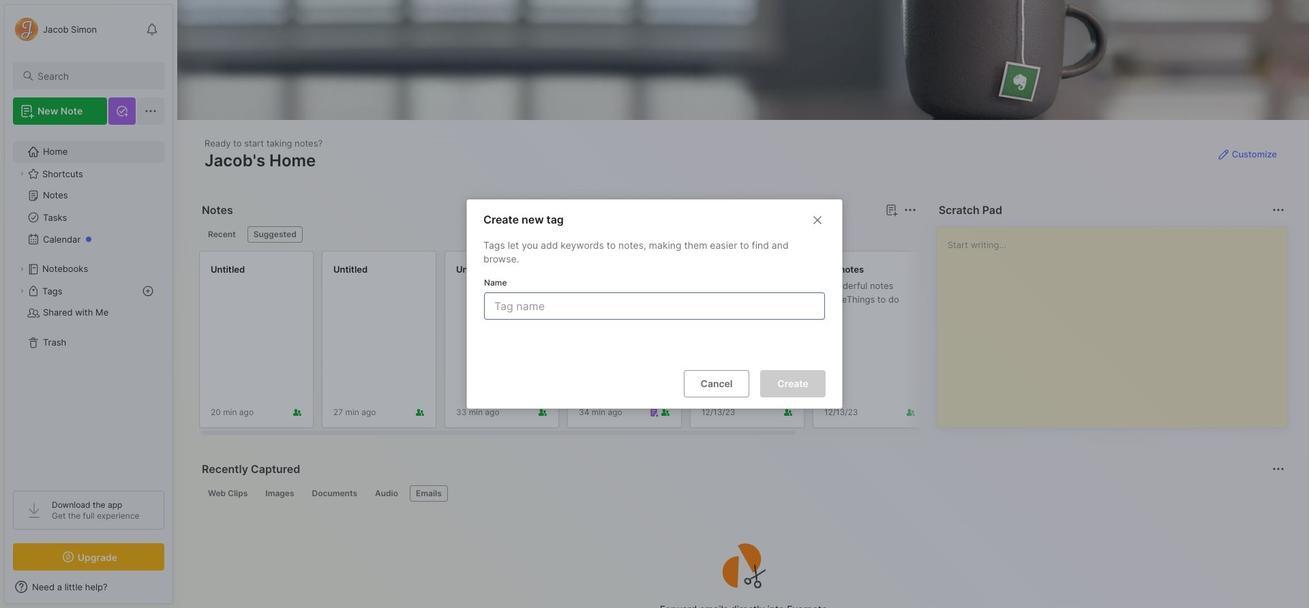 Task type: vqa. For each thing, say whether or not it's contained in the screenshot.
tab list
yes



Task type: locate. For each thing, give the bounding box(es) containing it.
1 tab list from the top
[[202, 226, 914, 243]]

2 tab list from the top
[[202, 486, 1283, 502]]

None search field
[[38, 68, 152, 84]]

0 vertical spatial tab list
[[202, 226, 914, 243]]

tree
[[5, 133, 173, 479]]

tree inside main element
[[5, 133, 173, 479]]

tab list
[[202, 226, 914, 243], [202, 486, 1283, 502]]

1 vertical spatial tab list
[[202, 486, 1283, 502]]

tab
[[202, 226, 242, 243], [247, 226, 303, 243], [202, 486, 254, 502], [259, 486, 300, 502], [306, 486, 363, 502], [369, 486, 404, 502], [410, 486, 448, 502]]

row group
[[199, 251, 1058, 436]]



Task type: describe. For each thing, give the bounding box(es) containing it.
Search text field
[[38, 70, 152, 83]]

none search field inside main element
[[38, 68, 152, 84]]

expand notebooks image
[[18, 265, 26, 273]]

expand tags image
[[18, 287, 26, 295]]

close image
[[810, 212, 826, 228]]

Tag name text field
[[493, 293, 819, 319]]

Start writing… text field
[[948, 227, 1287, 417]]

main element
[[0, 0, 177, 608]]



